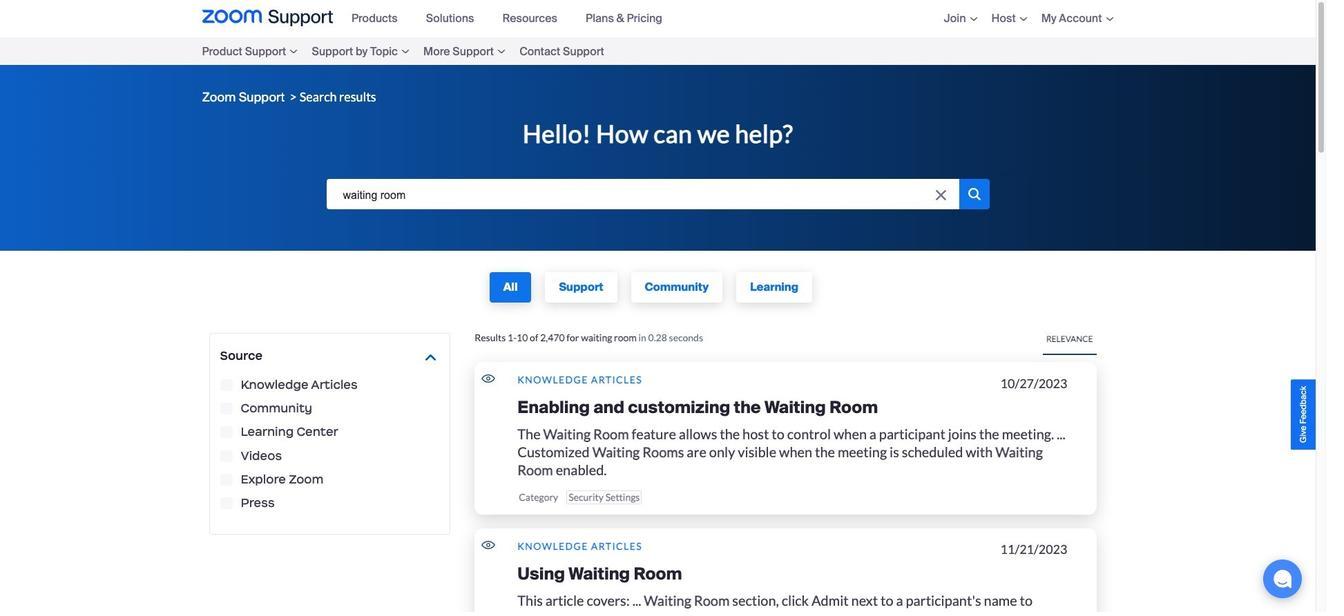 Task type: vqa. For each thing, say whether or not it's contained in the screenshot.
Main Content
no



Task type: describe. For each thing, give the bounding box(es) containing it.
Search text field
[[326, 179, 959, 212]]

1 arrow up image from the top
[[426, 352, 436, 363]]

quickview image
[[482, 541, 495, 549]]

Knowledge Articles 210 results button
[[220, 379, 232, 391]]

Community 1,871 results button
[[220, 403, 232, 415]]

Explore Zoom 372 results button
[[220, 474, 232, 486]]

Press 6 results button
[[220, 497, 232, 509]]

Videos 8 results button
[[220, 450, 232, 462]]



Task type: locate. For each thing, give the bounding box(es) containing it.
None search field
[[326, 179, 959, 212]]

Sort results by Relevance radio
[[1047, 332, 1093, 345]]

open chat image
[[1273, 569, 1293, 589]]

quickview image
[[482, 374, 496, 383], [482, 374, 495, 383], [482, 541, 496, 549]]

zoom support image
[[202, 10, 333, 28]]

menu bar
[[343, 0, 683, 37], [924, 0, 1114, 37], [202, 37, 653, 65]]

search image
[[968, 188, 981, 200], [968, 188, 981, 200]]

group
[[220, 368, 440, 524]]

clear image
[[936, 190, 946, 200], [936, 190, 946, 200]]

2 arrow up image from the top
[[426, 354, 436, 360]]

Learning Center 3 results button
[[220, 427, 232, 438]]

arrow up image
[[426, 352, 436, 363], [426, 354, 436, 360]]



